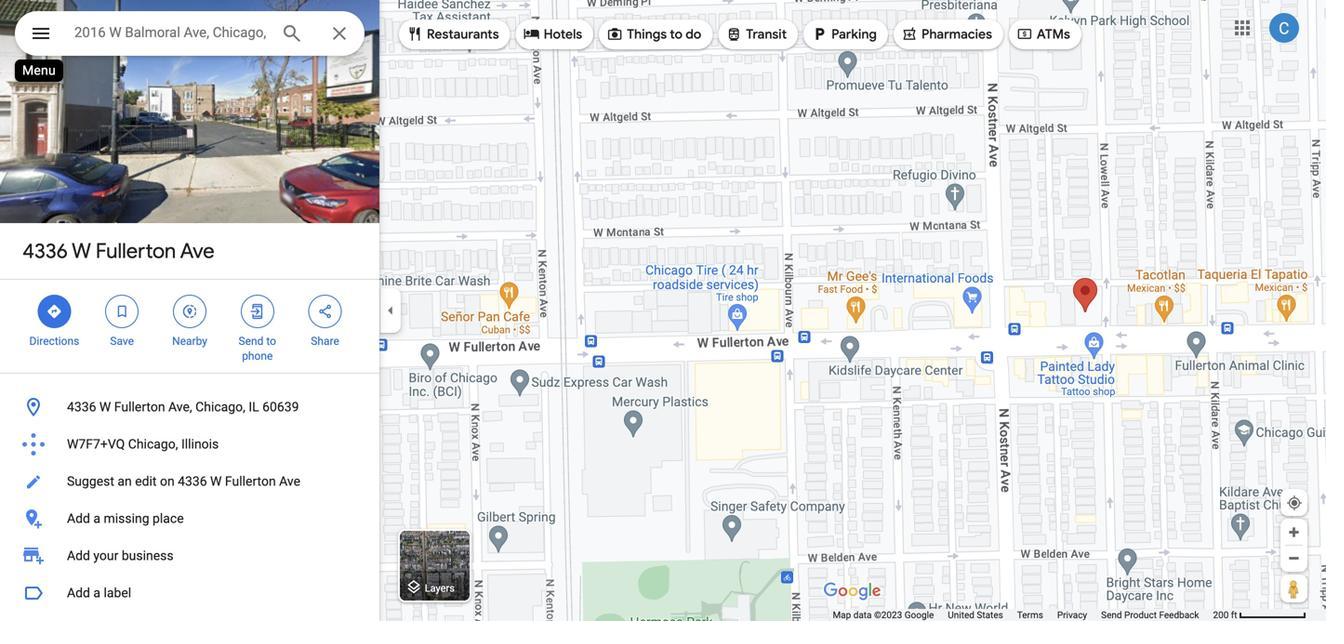 Task type: locate. For each thing, give the bounding box(es) containing it.
layers
[[425, 583, 455, 594]]

to inside  things to do
[[670, 26, 683, 43]]

1 vertical spatial to
[[266, 335, 276, 348]]

on
[[160, 474, 175, 489]]

0 vertical spatial w
[[72, 238, 91, 264]]

4336
[[22, 238, 68, 264], [67, 400, 96, 415], [178, 474, 207, 489]]

1 horizontal spatial w
[[99, 400, 111, 415]]

0 horizontal spatial send
[[239, 335, 264, 348]]

fullerton up 
[[96, 238, 176, 264]]

chicago, inside button
[[128, 437, 178, 452]]

to left do
[[670, 26, 683, 43]]

add for add your business
[[67, 548, 90, 564]]

2 vertical spatial 4336
[[178, 474, 207, 489]]

add your business
[[67, 548, 174, 564]]

fullerton
[[96, 238, 176, 264], [114, 400, 165, 415], [225, 474, 276, 489]]

3 add from the top
[[67, 586, 90, 601]]

send inside button
[[1102, 610, 1123, 621]]

actions for 4336 w fullerton ave region
[[0, 280, 380, 373]]

1 vertical spatial add
[[67, 548, 90, 564]]

a inside "button"
[[93, 586, 100, 601]]

w7f7+vq chicago, illinois
[[67, 437, 219, 452]]

add
[[67, 511, 90, 527], [67, 548, 90, 564], [67, 586, 90, 601]]

0 vertical spatial chicago,
[[195, 400, 246, 415]]

 restaurants
[[407, 24, 499, 44]]

chicago, up "edit"
[[128, 437, 178, 452]]

a left missing
[[93, 511, 100, 527]]

 pharmacies
[[901, 24, 993, 44]]

send left product
[[1102, 610, 1123, 621]]

 parking
[[811, 24, 877, 44]]

google account: cat marinescu  
(ecaterina.marinescu@adept.ai) image
[[1270, 13, 1300, 43]]

to
[[670, 26, 683, 43], [266, 335, 276, 348]]

1 horizontal spatial ave
[[279, 474, 301, 489]]

1 add from the top
[[67, 511, 90, 527]]

0 vertical spatial to
[[670, 26, 683, 43]]

1 vertical spatial send
[[1102, 610, 1123, 621]]

2 add from the top
[[67, 548, 90, 564]]

a
[[93, 511, 100, 527], [93, 586, 100, 601]]

add left 'your'
[[67, 548, 90, 564]]

privacy button
[[1058, 609, 1088, 621]]

send inside 'send to phone'
[[239, 335, 264, 348]]

None field
[[74, 21, 266, 44]]

fullerton for ave,
[[114, 400, 165, 415]]


[[30, 20, 52, 47]]

edit
[[135, 474, 157, 489]]

add inside the 'add a missing place' button
[[67, 511, 90, 527]]

4336 up w7f7+vq
[[67, 400, 96, 415]]


[[607, 24, 623, 44]]

2 a from the top
[[93, 586, 100, 601]]

0 vertical spatial add
[[67, 511, 90, 527]]

fullerton for ave
[[96, 238, 176, 264]]

an
[[118, 474, 132, 489]]

4336 up 
[[22, 238, 68, 264]]

1 vertical spatial fullerton
[[114, 400, 165, 415]]

1 vertical spatial 4336
[[67, 400, 96, 415]]

add left label
[[67, 586, 90, 601]]

ave
[[180, 238, 215, 264], [279, 474, 301, 489]]

0 horizontal spatial chicago,
[[128, 437, 178, 452]]

share
[[311, 335, 339, 348]]

united
[[948, 610, 975, 621]]

business
[[122, 548, 174, 564]]

fullerton inside button
[[114, 400, 165, 415]]

1 vertical spatial chicago,
[[128, 437, 178, 452]]

suggest an edit on 4336 w fullerton ave
[[67, 474, 301, 489]]

fullerton inside button
[[225, 474, 276, 489]]

0 vertical spatial fullerton
[[96, 238, 176, 264]]

1 a from the top
[[93, 511, 100, 527]]

w inside button
[[99, 400, 111, 415]]

chicago,
[[195, 400, 246, 415], [128, 437, 178, 452]]

place
[[153, 511, 184, 527]]

footer inside google maps 'element'
[[833, 609, 1214, 621]]

0 horizontal spatial w
[[72, 238, 91, 264]]

1 horizontal spatial send
[[1102, 610, 1123, 621]]

add inside add a label "button"
[[67, 586, 90, 601]]

 hotels
[[523, 24, 583, 44]]

chicago, left "il"
[[195, 400, 246, 415]]

to up phone
[[266, 335, 276, 348]]

 things to do
[[607, 24, 702, 44]]

terms button
[[1018, 609, 1044, 621]]

footer
[[833, 609, 1214, 621]]

200 ft button
[[1214, 610, 1307, 621]]

0 vertical spatial send
[[239, 335, 264, 348]]

ave up 
[[180, 238, 215, 264]]

a inside button
[[93, 511, 100, 527]]

do
[[686, 26, 702, 43]]

w7f7+vq chicago, illinois button
[[0, 426, 380, 463]]

0 vertical spatial 4336
[[22, 238, 68, 264]]

 search field
[[15, 11, 365, 60]]

ave down 60639 on the left of page
[[279, 474, 301, 489]]

2 vertical spatial add
[[67, 586, 90, 601]]

to inside 'send to phone'
[[266, 335, 276, 348]]

footer containing map data ©2023 google
[[833, 609, 1214, 621]]

fullerton down w7f7+vq chicago, illinois button in the left of the page
[[225, 474, 276, 489]]

add inside 'add your business' link
[[67, 548, 90, 564]]

add a label
[[67, 586, 131, 601]]

©2023
[[875, 610, 903, 621]]

1 vertical spatial w
[[99, 400, 111, 415]]

add down suggest
[[67, 511, 90, 527]]

1 vertical spatial ave
[[279, 474, 301, 489]]

1 vertical spatial a
[[93, 586, 100, 601]]

a for label
[[93, 586, 100, 601]]

0 vertical spatial a
[[93, 511, 100, 527]]


[[407, 24, 423, 44]]

4336 right on
[[178, 474, 207, 489]]

fullerton up w7f7+vq chicago, illinois
[[114, 400, 165, 415]]


[[1017, 24, 1034, 44]]

0 vertical spatial ave
[[180, 238, 215, 264]]

send
[[239, 335, 264, 348], [1102, 610, 1123, 621]]

0 horizontal spatial to
[[266, 335, 276, 348]]

2 horizontal spatial w
[[210, 474, 222, 489]]

4336 w fullerton ave
[[22, 238, 215, 264]]

product
[[1125, 610, 1157, 621]]

1 horizontal spatial to
[[670, 26, 683, 43]]

0 horizontal spatial ave
[[180, 238, 215, 264]]

4336 inside button
[[67, 400, 96, 415]]


[[317, 301, 334, 322]]

map data ©2023 google
[[833, 610, 934, 621]]

 transit
[[726, 24, 787, 44]]

zoom in image
[[1288, 526, 1302, 540]]

1 horizontal spatial chicago,
[[195, 400, 246, 415]]

2 vertical spatial fullerton
[[225, 474, 276, 489]]

w
[[72, 238, 91, 264], [99, 400, 111, 415], [210, 474, 222, 489]]

feedback
[[1160, 610, 1200, 621]]

send up phone
[[239, 335, 264, 348]]

suggest
[[67, 474, 114, 489]]

hotels
[[544, 26, 583, 43]]

2 vertical spatial w
[[210, 474, 222, 489]]

add for add a label
[[67, 586, 90, 601]]

none field inside 2016 w balmoral ave, chicago, il 60625 field
[[74, 21, 266, 44]]

a left label
[[93, 586, 100, 601]]



Task type: describe. For each thing, give the bounding box(es) containing it.
restaurants
[[427, 26, 499, 43]]

your
[[93, 548, 118, 564]]

show your location image
[[1287, 495, 1303, 512]]

privacy
[[1058, 610, 1088, 621]]

 atms
[[1017, 24, 1071, 44]]

map
[[833, 610, 851, 621]]

60639
[[262, 400, 299, 415]]

ft
[[1232, 610, 1238, 621]]

a for missing
[[93, 511, 100, 527]]

show street view coverage image
[[1281, 575, 1308, 603]]

united states button
[[948, 609, 1004, 621]]

ave,
[[168, 400, 192, 415]]

atms
[[1037, 26, 1071, 43]]


[[46, 301, 63, 322]]

save
[[110, 335, 134, 348]]

add your business link
[[0, 538, 380, 575]]


[[523, 24, 540, 44]]

w7f7+vq
[[67, 437, 125, 452]]

4336 w fullerton ave main content
[[0, 0, 380, 621]]

directions
[[29, 335, 79, 348]]

parking
[[832, 26, 877, 43]]

send to phone
[[239, 335, 276, 363]]

things
[[627, 26, 667, 43]]

200 ft
[[1214, 610, 1238, 621]]

illinois
[[181, 437, 219, 452]]

add a label button
[[0, 575, 380, 612]]

send product feedback button
[[1102, 609, 1200, 621]]

send for send to phone
[[239, 335, 264, 348]]

transit
[[746, 26, 787, 43]]

terms
[[1018, 610, 1044, 621]]

united states
[[948, 610, 1004, 621]]

ave inside button
[[279, 474, 301, 489]]

google
[[905, 610, 934, 621]]

chicago, inside button
[[195, 400, 246, 415]]

phone
[[242, 350, 273, 363]]

suggest an edit on 4336 w fullerton ave button
[[0, 463, 380, 501]]

states
[[977, 610, 1004, 621]]

4336 inside button
[[178, 474, 207, 489]]

il
[[249, 400, 259, 415]]

w inside button
[[210, 474, 222, 489]]


[[249, 301, 266, 322]]

4336 for 4336 w fullerton ave
[[22, 238, 68, 264]]

w for 4336 w fullerton ave, chicago, il 60639
[[99, 400, 111, 415]]

missing
[[104, 511, 149, 527]]

add a missing place
[[67, 511, 184, 527]]

4336 w fullerton ave, chicago, il 60639 button
[[0, 389, 380, 426]]


[[726, 24, 743, 44]]

add for add a missing place
[[67, 511, 90, 527]]

4336 for 4336 w fullerton ave, chicago, il 60639
[[67, 400, 96, 415]]

nearby
[[172, 335, 207, 348]]

collapse side panel image
[[381, 301, 401, 321]]

send product feedback
[[1102, 610, 1200, 621]]

2016 W Balmoral Ave, Chicago, IL 60625 field
[[15, 11, 365, 56]]

4336 w fullerton ave, chicago, il 60639
[[67, 400, 299, 415]]

data
[[854, 610, 872, 621]]

google maps element
[[0, 0, 1327, 621]]

send for send product feedback
[[1102, 610, 1123, 621]]


[[811, 24, 828, 44]]


[[901, 24, 918, 44]]


[[114, 301, 130, 322]]

200
[[1214, 610, 1229, 621]]

label
[[104, 586, 131, 601]]


[[181, 301, 198, 322]]

 button
[[15, 11, 67, 60]]

add a missing place button
[[0, 501, 380, 538]]

zoom out image
[[1288, 552, 1302, 566]]

pharmacies
[[922, 26, 993, 43]]

w for 4336 w fullerton ave
[[72, 238, 91, 264]]



Task type: vqa. For each thing, say whether or not it's contained in the screenshot.
1 Stop Or Fewer
no



